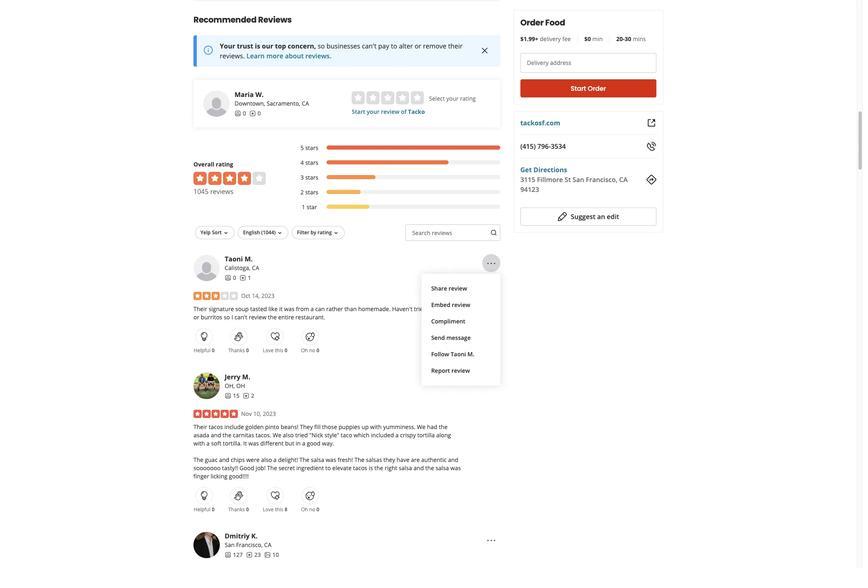 Task type: vqa. For each thing, say whether or not it's contained in the screenshot.
2nd Their
yes



Task type: locate. For each thing, give the bounding box(es) containing it.
23
[[254, 551, 261, 559]]

can't down 'soup'
[[235, 313, 247, 321]]

friends element for maria w.
[[235, 109, 246, 118]]

our
[[262, 41, 273, 51]]

Order delivery text field
[[521, 53, 657, 73]]

0 horizontal spatial salsa
[[311, 456, 324, 464]]

1 horizontal spatial taoni
[[451, 350, 466, 358]]

also up the job!
[[261, 456, 272, 464]]

1 vertical spatial we
[[273, 431, 282, 439]]

1 vertical spatial tried
[[295, 431, 308, 439]]

2 vertical spatial m.
[[242, 372, 250, 381]]

helpful down finger
[[194, 506, 211, 513]]

  text field inside recommended reviews element
[[406, 224, 501, 241]]

0 vertical spatial taoni
[[225, 254, 243, 263]]

0 horizontal spatial also
[[261, 456, 272, 464]]

0 horizontal spatial order
[[521, 17, 544, 28]]

love this 0
[[263, 347, 288, 354]]

asada
[[194, 431, 209, 439]]

0 horizontal spatial to
[[326, 464, 331, 472]]

2023
[[262, 292, 275, 300], [263, 410, 276, 418]]

thanks for jerry
[[229, 506, 245, 513]]

the inside their signature soup tasted like it was from a can rather than homemade. haven't tried their tacos or burritos so i can't review the entire restaurant.
[[268, 313, 277, 321]]

tried right "haven't"
[[414, 305, 427, 313]]

salsa down have
[[399, 464, 412, 472]]

1 vertical spatial no
[[309, 506, 315, 513]]

reviews element containing 2
[[243, 392, 254, 400]]

1 vertical spatial can't
[[235, 313, 247, 321]]

no right (8 reactions) element
[[309, 506, 315, 513]]

0 vertical spatial start
[[571, 84, 587, 93]]

oh for taoni m.
[[301, 347, 308, 354]]

can
[[315, 305, 325, 313]]

0 horizontal spatial reviews.
[[220, 51, 245, 60]]

2 their from the top
[[194, 423, 207, 431]]

jerry m. oh, oh
[[225, 372, 250, 390]]

$0
[[585, 35, 591, 43]]

ca inside 'taoni m. calistoga, ca'
[[252, 264, 259, 272]]

1 vertical spatial start
[[352, 108, 366, 115]]

1 thanks from the top
[[229, 347, 245, 354]]

1 vertical spatial is
[[369, 464, 373, 472]]

stars for 2 stars
[[305, 188, 319, 196]]

ca left 24 directions v2 image
[[620, 175, 628, 184]]

and down are
[[414, 464, 424, 472]]

order inside 'button'
[[588, 84, 606, 93]]

1 horizontal spatial order
[[588, 84, 606, 93]]

friends element for taoni m.
[[225, 274, 236, 282]]

1 vertical spatial francisco,
[[236, 541, 263, 549]]

friends element down oh,
[[225, 392, 240, 400]]

0 horizontal spatial taoni
[[225, 254, 243, 263]]

delivery address
[[527, 59, 572, 67]]

1 vertical spatial rating
[[216, 160, 233, 168]]

24 pencil v2 image
[[558, 212, 568, 222]]

1 horizontal spatial we
[[417, 423, 426, 431]]

1 vertical spatial m.
[[468, 350, 475, 358]]

3 stars from the top
[[305, 173, 319, 181]]

2 thanks from the top
[[229, 506, 245, 513]]

0 horizontal spatial so
[[224, 313, 230, 321]]

0 vertical spatial oh
[[301, 347, 308, 354]]

dmitriy k. link
[[225, 531, 258, 540]]

  text field
[[406, 224, 501, 241]]

tortilla.
[[223, 439, 242, 447]]

we up tortilla
[[417, 423, 426, 431]]

2023 right 14,
[[262, 292, 275, 300]]

16 friends v2 image for taoni
[[225, 274, 231, 281]]

1 no from the top
[[309, 347, 315, 354]]

and up soft
[[211, 431, 221, 439]]

1 vertical spatial helpful
[[194, 506, 211, 513]]

francisco, down k.
[[236, 541, 263, 549]]

in
[[296, 439, 301, 447]]

golden
[[246, 423, 264, 431]]

16 review v2 image for taoni
[[240, 274, 246, 281]]

1 horizontal spatial to
[[391, 41, 397, 51]]

(415) 796-3534
[[521, 142, 566, 151]]

stars inside filter reviews by 4 stars rating element
[[305, 159, 319, 166]]

1 horizontal spatial reviews.
[[306, 51, 332, 60]]

16 chevron down v2 image inside english (1044) dropdown button
[[277, 230, 283, 236]]

ca inside get directions 3115 fillmore st san francisco, ca 94123
[[620, 175, 628, 184]]

2 vertical spatial rating
[[318, 229, 332, 236]]

0 vertical spatial to
[[391, 41, 397, 51]]

stars inside filter reviews by 3 stars rating element
[[305, 173, 319, 181]]

helpful 0 for taoni m.
[[194, 347, 215, 354]]

10
[[273, 551, 279, 559]]

16 review v2 image down calistoga,
[[240, 274, 246, 281]]

oh no 0 right (8 reactions) element
[[301, 506, 320, 513]]

0 horizontal spatial tacos
[[209, 423, 223, 431]]

reviews. down your
[[220, 51, 245, 60]]

fillmore
[[537, 175, 563, 184]]

their up asada
[[194, 423, 207, 431]]

friends element down dmitriy
[[225, 551, 243, 559]]

m. inside jerry m. oh, oh
[[242, 372, 250, 381]]

2 right the 15
[[251, 392, 254, 400]]

0 vertical spatial so
[[318, 41, 325, 51]]

elevate
[[333, 464, 352, 472]]

friends element
[[235, 109, 246, 118], [225, 274, 236, 282], [225, 392, 240, 400], [225, 551, 243, 559]]

1 helpful 0 from the top
[[194, 347, 215, 354]]

0 vertical spatial reviews
[[210, 187, 234, 196]]

2 vertical spatial menu image
[[487, 535, 496, 545]]

(415)
[[521, 142, 536, 151]]

1045
[[194, 187, 209, 196]]

1 vertical spatial 16 friends v2 image
[[225, 274, 231, 281]]

24 phone v2 image
[[647, 141, 657, 151]]

select your rating
[[429, 94, 476, 102]]

their up 'burritos'
[[194, 305, 207, 313]]

0 horizontal spatial tried
[[295, 431, 308, 439]]

is down salsas
[[369, 464, 373, 472]]

2 reviews. from the left
[[306, 51, 332, 60]]

reviews element down downtown,
[[250, 109, 261, 118]]

it
[[279, 305, 283, 313]]

reviews down 4 star rating image
[[210, 187, 234, 196]]

menu
[[422, 274, 501, 386]]

friends element containing 15
[[225, 392, 240, 400]]

2 love from the top
[[263, 506, 274, 513]]

dmitriy
[[225, 531, 250, 540]]

oh no 0 down restaurant.
[[301, 347, 320, 354]]

tacos up compliment
[[442, 305, 457, 313]]

1 vertical spatial tacos
[[209, 423, 223, 431]]

homemade.
[[358, 305, 391, 313]]

0 vertical spatial also
[[283, 431, 294, 439]]

1
[[302, 203, 305, 211], [248, 274, 251, 282]]

None radio
[[352, 91, 365, 104], [396, 91, 410, 104], [352, 91, 365, 104], [396, 91, 410, 104]]

(0 reactions) element right (8 reactions) element
[[317, 506, 320, 513]]

order up the '$1.99+'
[[521, 17, 544, 28]]

their up compliment
[[428, 305, 441, 313]]

filter by rating
[[297, 229, 332, 236]]

1 horizontal spatial san
[[573, 175, 585, 184]]

0 vertical spatial 2023
[[262, 292, 275, 300]]

taoni up calistoga,
[[225, 254, 243, 263]]

4 stars from the top
[[305, 188, 319, 196]]

this down entire at the bottom left of the page
[[275, 347, 283, 354]]

a left the delight!
[[274, 456, 277, 464]]

different
[[261, 439, 284, 447]]

1 vertical spatial your
[[367, 108, 380, 115]]

796-
[[538, 142, 551, 151]]

m. for taoni m.
[[245, 254, 253, 263]]

taoni inside 'taoni m. calistoga, ca'
[[225, 254, 243, 263]]

1 vertical spatial san
[[225, 541, 235, 549]]

we
[[417, 423, 426, 431], [273, 431, 282, 439]]

those
[[322, 423, 337, 431]]

chips
[[231, 456, 245, 464]]

m. up oh
[[242, 372, 250, 381]]

1 16 chevron down v2 image from the left
[[223, 230, 229, 236]]

review down follow taoni m. button
[[452, 367, 470, 374]]

1 thanks 0 from the top
[[229, 347, 249, 354]]

so left i
[[224, 313, 230, 321]]

1 vertical spatial oh
[[301, 506, 308, 513]]

m. inside 'taoni m. calistoga, ca'
[[245, 254, 253, 263]]

1 vertical spatial menu image
[[487, 376, 496, 386]]

16 chevron down v2 image inside yelp sort popup button
[[223, 230, 229, 236]]

like
[[269, 305, 278, 313]]

their
[[448, 41, 463, 51], [428, 305, 441, 313]]

no down restaurant.
[[309, 347, 315, 354]]

their for taoni
[[194, 305, 207, 313]]

0 vertical spatial their
[[194, 305, 207, 313]]

oh no 0
[[301, 347, 320, 354], [301, 506, 320, 513]]

16 chevron down v2 image
[[223, 230, 229, 236], [277, 230, 283, 236]]

helpful 0 down 'burritos'
[[194, 347, 215, 354]]

1 stars from the top
[[305, 144, 319, 152]]

2 thanks 0 from the top
[[229, 506, 249, 513]]

16 review v2 image
[[250, 110, 256, 117]]

2 vertical spatial 16 review v2 image
[[246, 552, 253, 558]]

1 horizontal spatial rating
[[318, 229, 332, 236]]

salsa down authentic
[[436, 464, 449, 472]]

16 chevron down v2 image right the sort
[[223, 230, 229, 236]]

a inside "the guac and chips were also a delight! the salsa was fresh! the salsas they have are authentic and sooooooo tasty!! good job! the secret ingredient to elevate tacos is the right salsa and the salsa was finger licking good!!!!"
[[274, 456, 277, 464]]

friends element down calistoga,
[[225, 274, 236, 282]]

taoni
[[225, 254, 243, 263], [451, 350, 466, 358]]

1 their from the top
[[194, 305, 207, 313]]

tacos
[[442, 305, 457, 313], [209, 423, 223, 431], [353, 464, 368, 472]]

licking
[[211, 472, 228, 480]]

2 this from the top
[[275, 506, 283, 513]]

0 vertical spatial rating
[[460, 94, 476, 102]]

1 love from the top
[[263, 347, 274, 354]]

their tacos include golden pinto beans! they fill those puppies up with yumminess. we had the asada and the carnitas tacos. we also tried "nick style" taco which included a crispy tortilla along with a soft tortilla. it was different but in a good way.
[[194, 423, 451, 447]]

0 vertical spatial thanks 0
[[229, 347, 249, 354]]

0 vertical spatial m.
[[245, 254, 253, 263]]

2 for 2 stars
[[301, 188, 304, 196]]

tacos inside their tacos include golden pinto beans! they fill those puppies up with yumminess. we had the asada and the carnitas tacos. we also tried "nick style" taco which included a crispy tortilla along with a soft tortilla. it was different but in a good way.
[[209, 423, 223, 431]]

review down tasted
[[249, 313, 267, 321]]

thanks for taoni
[[229, 347, 245, 354]]

job!
[[256, 464, 266, 472]]

was inside their signature soup tasted like it was from a can rather than homemade. haven't tried their tacos or burritos so i can't review the entire restaurant.
[[284, 305, 295, 313]]

start
[[571, 84, 587, 93], [352, 108, 366, 115]]

2 horizontal spatial rating
[[460, 94, 476, 102]]

0 horizontal spatial their
[[428, 305, 441, 313]]

1 vertical spatial love
[[263, 506, 274, 513]]

16 friends v2 image down calistoga,
[[225, 274, 231, 281]]

1 vertical spatial thanks 0
[[229, 506, 249, 513]]

san inside get directions 3115 fillmore st san francisco, ca 94123
[[573, 175, 585, 184]]

1 horizontal spatial your
[[447, 94, 459, 102]]

2 helpful from the top
[[194, 506, 211, 513]]

3
[[301, 173, 304, 181]]

1 vertical spatial also
[[261, 456, 272, 464]]

2 no from the top
[[309, 506, 315, 513]]

start for start order
[[571, 84, 587, 93]]

1 vertical spatial oh no 0
[[301, 506, 320, 513]]

rating up 4 star rating image
[[216, 160, 233, 168]]

the down salsas
[[375, 464, 384, 472]]

review inside button
[[452, 367, 470, 374]]

0 vertical spatial this
[[275, 347, 283, 354]]

to inside so businesses can't pay to alter or remove their reviews.
[[391, 41, 397, 51]]

stars inside filter reviews by 5 stars rating element
[[305, 144, 319, 152]]

16 review v2 image for jerry
[[243, 392, 250, 399]]

24 external link v2 image
[[647, 118, 657, 128]]

san up 16 friends v2 icon
[[225, 541, 235, 549]]

1 horizontal spatial with
[[370, 423, 382, 431]]

2 menu image from the top
[[487, 376, 496, 386]]

reviews element containing 1
[[240, 274, 251, 282]]

which
[[354, 431, 370, 439]]

0 horizontal spatial with
[[194, 439, 205, 447]]

20-30 mins
[[617, 35, 646, 43]]

along
[[437, 431, 451, 439]]

to left elevate
[[326, 464, 331, 472]]

thanks 0 for taoni
[[229, 347, 249, 354]]

san inside dmitriy k. san francisco, ca
[[225, 541, 235, 549]]

(0 reactions) element left the love this 0 on the left of page
[[246, 347, 249, 354]]

2 oh from the top
[[301, 506, 308, 513]]

2 oh no 0 from the top
[[301, 506, 320, 513]]

reviews. down concern,
[[306, 51, 332, 60]]

0 vertical spatial is
[[255, 41, 260, 51]]

0 horizontal spatial is
[[255, 41, 260, 51]]

2 helpful 0 from the top
[[194, 506, 215, 513]]

16 friends v2 image
[[235, 110, 241, 117], [225, 274, 231, 281], [225, 392, 231, 399]]

love this 8
[[263, 506, 288, 513]]

1 vertical spatial or
[[194, 313, 199, 321]]

reviews element
[[250, 109, 261, 118], [240, 274, 251, 282], [243, 392, 254, 400], [246, 551, 261, 559]]

menu image
[[487, 258, 496, 268], [487, 376, 496, 386], [487, 535, 496, 545]]

authentic
[[422, 456, 447, 464]]

reviews element left 16 photos v2
[[246, 551, 261, 559]]

the down authentic
[[426, 464, 434, 472]]

the down like
[[268, 313, 277, 321]]

review down share review button
[[452, 301, 471, 309]]

mins
[[633, 35, 646, 43]]

stars inside filter reviews by 2 stars rating element
[[305, 188, 319, 196]]

tackosf.com
[[521, 118, 561, 127]]

menu image for k.
[[487, 535, 496, 545]]

this for taoni m.
[[275, 347, 283, 354]]

1 horizontal spatial can't
[[362, 41, 377, 51]]

stars up "star" on the top of the page
[[305, 188, 319, 196]]

None radio
[[367, 91, 380, 104], [382, 91, 395, 104], [411, 91, 424, 104], [367, 91, 380, 104], [382, 91, 395, 104], [411, 91, 424, 104]]

soup
[[236, 305, 249, 313]]

0 horizontal spatial start
[[352, 108, 366, 115]]

friends element containing 127
[[225, 551, 243, 559]]

tacos inside "the guac and chips were also a delight! the salsa was fresh! the salsas they have are authentic and sooooooo tasty!! good job! the secret ingredient to elevate tacos is the right salsa and the salsa was finger licking good!!!!"
[[353, 464, 368, 472]]

photo of maria w. image
[[203, 90, 230, 117]]

0 horizontal spatial san
[[225, 541, 235, 549]]

share review
[[431, 284, 467, 292]]

0 horizontal spatial your
[[367, 108, 380, 115]]

0 vertical spatial or
[[415, 41, 422, 51]]

start down rating element
[[352, 108, 366, 115]]

rating for select your rating
[[460, 94, 476, 102]]

thanks up dmitriy
[[229, 506, 245, 513]]

(0 reactions) element
[[212, 347, 215, 354], [246, 347, 249, 354], [285, 347, 288, 354], [317, 347, 320, 354], [212, 506, 215, 513], [246, 506, 249, 513], [317, 506, 320, 513]]

0 vertical spatial san
[[573, 175, 585, 184]]

oh right the love this 0 on the left of page
[[301, 347, 308, 354]]

2 stars from the top
[[305, 159, 319, 166]]

0 horizontal spatial 2
[[251, 392, 254, 400]]

0 right (8 reactions) element
[[317, 506, 320, 513]]

1 horizontal spatial is
[[369, 464, 373, 472]]

tortilla
[[418, 431, 435, 439]]

filter reviews by 1 star rating element
[[292, 203, 501, 211]]

taco
[[341, 431, 352, 439]]

yumminess.
[[383, 423, 416, 431]]

start inside recommended reviews element
[[352, 108, 366, 115]]

can't left pay
[[362, 41, 377, 51]]

friends element left 16 review v2 image
[[235, 109, 246, 118]]

16 review v2 image left the "23"
[[246, 552, 253, 558]]

16 friends v2 image
[[225, 552, 231, 558]]

beans!
[[281, 423, 299, 431]]

16 photos v2 image
[[264, 552, 271, 558]]

their for jerry
[[194, 423, 207, 431]]

3115
[[521, 175, 536, 184]]

ca inside dmitriy k. san francisco, ca
[[264, 541, 272, 549]]

learn more about reviews.
[[247, 51, 332, 60]]

1 oh no 0 from the top
[[301, 347, 320, 354]]

the guac and chips were also a delight! the salsa was fresh! the salsas they have are authentic and sooooooo tasty!! good job! the secret ingredient to elevate tacos is the right salsa and the salsa was finger licking good!!!!
[[194, 456, 461, 480]]

ca right sacramento,
[[302, 99, 309, 107]]

1 horizontal spatial so
[[318, 41, 325, 51]]

start inside start order 'button'
[[571, 84, 587, 93]]

nov 10, 2023
[[241, 410, 276, 418]]

1 this from the top
[[275, 347, 283, 354]]

1 vertical spatial helpful 0
[[194, 506, 215, 513]]

0 horizontal spatial can't
[[235, 313, 247, 321]]

1 vertical spatial 2
[[251, 392, 254, 400]]

m. down send message button
[[468, 350, 475, 358]]

0 horizontal spatial francisco,
[[236, 541, 263, 549]]

love for jerry m.
[[263, 506, 274, 513]]

helpful for jerry m.
[[194, 506, 211, 513]]

their inside their tacos include golden pinto beans! they fill those puppies up with yumminess. we had the asada and the carnitas tacos. we also tried "nick style" taco which included a crispy tortilla along with a soft tortilla. it was different but in a good way.
[[194, 423, 207, 431]]

oh right (8 reactions) element
[[301, 506, 308, 513]]

thanks 0 up dmitriy
[[229, 506, 249, 513]]

so inside so businesses can't pay to alter or remove their reviews.
[[318, 41, 325, 51]]

helpful 0 for jerry m.
[[194, 506, 215, 513]]

1 horizontal spatial francisco,
[[586, 175, 618, 184]]

1 vertical spatial this
[[275, 506, 283, 513]]

tasted
[[250, 305, 267, 313]]

reviews element right the 15
[[243, 392, 254, 400]]

way.
[[322, 439, 334, 447]]

with down asada
[[194, 439, 205, 447]]

review up embed review button
[[449, 284, 467, 292]]

recommended reviews element
[[167, 0, 527, 568]]

15
[[233, 392, 240, 400]]

their inside their signature soup tasted like it was from a can rather than homemade. haven't tried their tacos or burritos so i can't review the entire restaurant.
[[194, 305, 207, 313]]

their right remove
[[448, 41, 463, 51]]

0 horizontal spatial rating
[[216, 160, 233, 168]]

1 horizontal spatial 2
[[301, 188, 304, 196]]

16 review v2 image
[[240, 274, 246, 281], [243, 392, 250, 399], [246, 552, 253, 558]]

0 vertical spatial 16 review v2 image
[[240, 274, 246, 281]]

photo of taoni m. image
[[194, 255, 220, 281]]

francisco, inside dmitriy k. san francisco, ca
[[236, 541, 263, 549]]

2 horizontal spatial salsa
[[436, 464, 449, 472]]

salsas
[[366, 456, 382, 464]]

or right alter
[[415, 41, 422, 51]]

helpful for taoni m.
[[194, 347, 211, 354]]

overall rating
[[194, 160, 233, 168]]

oh no 0 for taoni m.
[[301, 347, 320, 354]]

1 helpful from the top
[[194, 347, 211, 354]]

oct 14, 2023
[[241, 292, 275, 300]]

also
[[283, 431, 294, 439], [261, 456, 272, 464]]

the up "ingredient"
[[300, 456, 310, 464]]

reviews right search on the left of the page
[[432, 229, 453, 237]]

your right select
[[447, 94, 459, 102]]

1 vertical spatial taoni
[[451, 350, 466, 358]]

stars for 4 stars
[[305, 159, 319, 166]]

with up included
[[370, 423, 382, 431]]

0 vertical spatial tacos
[[442, 305, 457, 313]]

st
[[565, 175, 571, 184]]

ca up 16 photos v2
[[264, 541, 272, 549]]

2 horizontal spatial tacos
[[442, 305, 457, 313]]

0 vertical spatial 16 friends v2 image
[[235, 110, 241, 117]]

had
[[427, 423, 438, 431]]

1 horizontal spatial or
[[415, 41, 422, 51]]

helpful down 'burritos'
[[194, 347, 211, 354]]

select
[[429, 94, 445, 102]]

0 horizontal spatial 16 chevron down v2 image
[[223, 230, 229, 236]]

share review button
[[428, 280, 494, 297]]

or inside their signature soup tasted like it was from a can rather than homemade. haven't tried their tacos or burritos so i can't review the entire restaurant.
[[194, 313, 199, 321]]

the up tortilla. on the left bottom of page
[[223, 431, 232, 439]]

no for jerry m.
[[309, 506, 315, 513]]

0 horizontal spatial or
[[194, 313, 199, 321]]

they
[[384, 456, 395, 464]]

filter reviews by 5 stars rating element
[[292, 144, 501, 152]]

(0 reactions) element up dmitriy k. link
[[246, 506, 249, 513]]

1 oh from the top
[[301, 347, 308, 354]]

trust
[[237, 41, 253, 51]]

rating left 16 chevron down v2 image
[[318, 229, 332, 236]]

style"
[[325, 431, 340, 439]]

2 vertical spatial tacos
[[353, 464, 368, 472]]

1 horizontal spatial their
[[448, 41, 463, 51]]

rating inside dropdown button
[[318, 229, 332, 236]]

or left 'burritos'
[[194, 313, 199, 321]]

tacos down salsas
[[353, 464, 368, 472]]

your trust is our top concern,
[[220, 41, 316, 51]]

and right authentic
[[448, 456, 459, 464]]

1 vertical spatial thanks
[[229, 506, 245, 513]]

helpful 0
[[194, 347, 215, 354], [194, 506, 215, 513]]

thanks up the jerry m. link
[[229, 347, 245, 354]]

so
[[318, 41, 325, 51], [224, 313, 230, 321]]

1 star
[[302, 203, 317, 211]]

good
[[240, 464, 254, 472]]

included
[[371, 431, 394, 439]]

tasty!!
[[222, 464, 238, 472]]

reviews element containing 23
[[246, 551, 261, 559]]

1 horizontal spatial reviews
[[432, 229, 453, 237]]

search reviews
[[412, 229, 453, 237]]

2 16 chevron down v2 image from the left
[[277, 230, 283, 236]]

reviews element containing 0
[[250, 109, 261, 118]]

menu containing share review
[[422, 274, 501, 386]]

tried up in
[[295, 431, 308, 439]]

ca right calistoga,
[[252, 264, 259, 272]]

review left of
[[381, 108, 400, 115]]

yelp
[[201, 229, 211, 236]]

were
[[246, 456, 260, 464]]

1 reviews. from the left
[[220, 51, 245, 60]]

1 vertical spatial so
[[224, 313, 230, 321]]

reviews for 1045 reviews
[[210, 187, 234, 196]]

1 vertical spatial order
[[588, 84, 606, 93]]

secret
[[279, 464, 295, 472]]

3 star rating image
[[194, 292, 238, 300]]

stars right the 4
[[305, 159, 319, 166]]

salsa up "ingredient"
[[311, 456, 324, 464]]

1 horizontal spatial also
[[283, 431, 294, 439]]

oh no 0 for jerry m.
[[301, 506, 320, 513]]

helpful 0 down finger
[[194, 506, 215, 513]]

16 friends v2 image left 16 review v2 image
[[235, 110, 241, 117]]

can't inside their signature soup tasted like it was from a can rather than homemade. haven't tried their tacos or burritos so i can't review the entire restaurant.
[[235, 313, 247, 321]]

3 menu image from the top
[[487, 535, 496, 545]]

0 vertical spatial your
[[447, 94, 459, 102]]

search image
[[491, 229, 497, 236]]

fresh!
[[338, 456, 353, 464]]

photo of dmitriy k. image
[[194, 532, 220, 558]]



Task type: describe. For each thing, give the bounding box(es) containing it.
the up sooooooo
[[194, 456, 204, 464]]

their inside so businesses can't pay to alter or remove their reviews.
[[448, 41, 463, 51]]

burritos
[[201, 313, 222, 321]]

share
[[431, 284, 447, 292]]

than
[[345, 305, 357, 313]]

haven't
[[392, 305, 413, 313]]

$1.99+ delivery fee
[[521, 35, 571, 43]]

sort
[[212, 229, 222, 236]]

16 friends v2 image for maria
[[235, 110, 241, 117]]

2 for 2
[[251, 392, 254, 400]]

a inside their signature soup tasted like it was from a can rather than homemade. haven't tried their tacos or burritos so i can't review the entire restaurant.
[[311, 305, 314, 313]]

follow
[[431, 350, 449, 358]]

0 left the love this 0 on the left of page
[[246, 347, 249, 354]]

dmitriy k. san francisco, ca
[[225, 531, 272, 549]]

0 vertical spatial we
[[417, 423, 426, 431]]

30
[[625, 35, 632, 43]]

english
[[243, 229, 260, 236]]

tacos inside their signature soup tasted like it was from a can rather than homemade. haven't tried their tacos or burritos so i can't review the entire restaurant.
[[442, 305, 457, 313]]

1 menu image from the top
[[487, 258, 496, 268]]

start for start your review of tacko
[[352, 108, 366, 115]]

tried inside their tacos include golden pinto beans! they fill those puppies up with yumminess. we had the asada and the carnitas tacos. we also tried "nick style" taco which included a crispy tortilla along with a soft tortilla. it was different but in a good way.
[[295, 431, 308, 439]]

review for report
[[452, 367, 470, 374]]

24 info v2 image
[[203, 45, 213, 55]]

review for share
[[449, 284, 467, 292]]

thanks 0 for jerry
[[229, 506, 249, 513]]

reviews element for maria
[[250, 109, 261, 118]]

good!!!!
[[229, 472, 249, 480]]

(0 reactions) element down entire at the bottom left of the page
[[285, 347, 288, 354]]

pay
[[378, 41, 389, 51]]

their inside their signature soup tasted like it was from a can rather than homemade. haven't tried their tacos or burritos so i can't review the entire restaurant.
[[428, 305, 441, 313]]

is inside "the guac and chips were also a delight! the salsa was fresh! the salsas they have are authentic and sooooooo tasty!! good job! the secret ingredient to elevate tacos is the right salsa and the salsa was finger licking good!!!!"
[[369, 464, 373, 472]]

follow taoni m. button
[[428, 346, 494, 363]]

(8 reactions) element
[[285, 506, 288, 513]]

14,
[[252, 292, 260, 300]]

127
[[233, 551, 243, 559]]

the right fresh!
[[355, 456, 365, 464]]

oh,
[[225, 382, 235, 390]]

ca inside maria w. downtown, sacramento, ca
[[302, 99, 309, 107]]

learn more about reviews. link
[[247, 51, 332, 60]]

about
[[285, 51, 304, 60]]

min
[[593, 35, 603, 43]]

close image
[[480, 46, 490, 56]]

m. for jerry m.
[[242, 372, 250, 381]]

reviews element for dmitriy
[[246, 551, 261, 559]]

16 chevron down v2 image for sort
[[223, 230, 229, 236]]

1045 reviews
[[194, 187, 234, 196]]

friends element for dmitriy k.
[[225, 551, 243, 559]]

pinto
[[265, 423, 279, 431]]

photo of jerry m. image
[[194, 373, 220, 399]]

also inside their tacos include golden pinto beans! they fill those puppies up with yumminess. we had the asada and the carnitas tacos. we also tried "nick style" taco which included a crispy tortilla along with a soft tortilla. it was different but in a good way.
[[283, 431, 294, 439]]

this for jerry m.
[[275, 506, 283, 513]]

or inside so businesses can't pay to alter or remove their reviews.
[[415, 41, 422, 51]]

menu inside recommended reviews element
[[422, 274, 501, 386]]

2 stars
[[301, 188, 319, 196]]

5 stars
[[301, 144, 319, 152]]

(0 reactions) element down licking
[[212, 506, 215, 513]]

is inside info alert
[[255, 41, 260, 51]]

0 horizontal spatial we
[[273, 431, 282, 439]]

embed review
[[431, 301, 471, 309]]

stars for 3 stars
[[305, 173, 319, 181]]

and up the 'tasty!!'
[[219, 456, 229, 464]]

16 chevron down v2 image for (1044)
[[277, 230, 283, 236]]

review for embed
[[452, 301, 471, 309]]

4
[[301, 159, 304, 166]]

oh for jerry m.
[[301, 506, 308, 513]]

entire
[[278, 313, 294, 321]]

was inside their tacos include golden pinto beans! they fill those puppies up with yumminess. we had the asada and the carnitas tacos. we also tried "nick style" taco which included a crispy tortilla along with a soft tortilla. it was different but in a good way.
[[249, 439, 259, 447]]

4 star rating image
[[194, 172, 266, 185]]

your for start
[[367, 108, 380, 115]]

english (1044) button
[[238, 226, 289, 239]]

0 down 'burritos'
[[212, 347, 215, 354]]

filter reviews by 4 stars rating element
[[292, 159, 501, 167]]

your
[[220, 41, 235, 51]]

get directions 3115 fillmore st san francisco, ca 94123
[[521, 165, 628, 194]]

1 for 1
[[248, 274, 251, 282]]

guac
[[205, 456, 218, 464]]

0 down licking
[[212, 506, 215, 513]]

1 for 1 star
[[302, 203, 305, 211]]

suggest an edit button
[[521, 208, 657, 226]]

food
[[546, 17, 565, 28]]

can't inside so businesses can't pay to alter or remove their reviews.
[[362, 41, 377, 51]]

filter by rating button
[[292, 226, 345, 239]]

delivery
[[527, 59, 549, 67]]

tackosf.com link
[[521, 118, 561, 127]]

report review
[[431, 367, 470, 374]]

reviews element for taoni
[[240, 274, 251, 282]]

include
[[225, 423, 244, 431]]

friends element for jerry m.
[[225, 392, 240, 400]]

restaurant.
[[296, 313, 325, 321]]

0 vertical spatial order
[[521, 17, 544, 28]]

info alert
[[194, 35, 501, 67]]

photos element
[[264, 551, 279, 559]]

16 review v2 image for dmitriy
[[246, 552, 253, 558]]

francisco, inside get directions 3115 fillmore st san francisco, ca 94123
[[586, 175, 618, 184]]

taoni inside button
[[451, 350, 466, 358]]

review inside their signature soup tasted like it was from a can rather than homemade. haven't tried their tacos or burritos so i can't review the entire restaurant.
[[249, 313, 267, 321]]

delivery
[[540, 35, 561, 43]]

(no rating) image
[[352, 91, 424, 104]]

fee
[[563, 35, 571, 43]]

16 chevron down v2 image
[[333, 230, 339, 236]]

but
[[285, 439, 294, 447]]

english (1044)
[[243, 229, 276, 236]]

an
[[598, 212, 606, 221]]

recommended reviews
[[194, 14, 292, 25]]

maria w. link
[[235, 90, 264, 99]]

their signature soup tasted like it was from a can rather than homemade. haven't tried their tacos or burritos so i can't review the entire restaurant.
[[194, 305, 457, 321]]

and inside their tacos include golden pinto beans! they fill those puppies up with yumminess. we had the asada and the carnitas tacos. we also tried "nick style" taco which included a crispy tortilla along with a soft tortilla. it was different but in a good way.
[[211, 431, 221, 439]]

reviews
[[258, 14, 292, 25]]

a left soft
[[207, 439, 210, 447]]

16 friends v2 image for jerry
[[225, 392, 231, 399]]

embed
[[431, 301, 451, 309]]

also inside "the guac and chips were also a delight! the salsa was fresh! the salsas they have are authentic and sooooooo tasty!! good job! the secret ingredient to elevate tacos is the right salsa and the salsa was finger licking good!!!!"
[[261, 456, 272, 464]]

rating for filter by rating
[[318, 229, 332, 236]]

0 vertical spatial with
[[370, 423, 382, 431]]

the up along
[[439, 423, 448, 431]]

rather
[[326, 305, 343, 313]]

signature
[[209, 305, 234, 313]]

get
[[521, 165, 532, 174]]

0 inside reviews element
[[258, 109, 261, 117]]

2023 for taoni m.
[[262, 292, 275, 300]]

start order button
[[521, 79, 657, 97]]

a down yumminess.
[[396, 431, 399, 439]]

to inside "the guac and chips were also a delight! the salsa was fresh! the salsas they have are authentic and sooooooo tasty!! good job! the secret ingredient to elevate tacos is the right salsa and the salsa was finger licking good!!!!"
[[326, 464, 331, 472]]

send message button
[[428, 330, 494, 346]]

2023 for jerry m.
[[263, 410, 276, 418]]

oct
[[241, 292, 251, 300]]

w.
[[256, 90, 264, 99]]

menu image for m.
[[487, 376, 496, 386]]

start order
[[571, 84, 606, 93]]

(0 reactions) element down restaurant.
[[317, 347, 320, 354]]

fill
[[314, 423, 321, 431]]

0 down restaurant.
[[317, 347, 320, 354]]

filter
[[297, 229, 310, 236]]

24 directions v2 image
[[647, 175, 657, 185]]

(0 reactions) element down 'burritos'
[[212, 347, 215, 354]]

jerry m. link
[[225, 372, 250, 381]]

report
[[431, 367, 450, 374]]

reviews. inside so businesses can't pay to alter or remove their reviews.
[[220, 51, 245, 60]]

nov
[[241, 410, 252, 418]]

remove
[[423, 41, 447, 51]]

overall
[[194, 160, 214, 168]]

0 left 16 review v2 image
[[243, 109, 246, 117]]

so businesses can't pay to alter or remove their reviews.
[[220, 41, 463, 60]]

rating element
[[352, 91, 424, 104]]

20-
[[617, 35, 625, 43]]

0 down entire at the bottom left of the page
[[285, 347, 288, 354]]

start your review of tacko
[[352, 108, 425, 115]]

stars for 5 stars
[[305, 144, 319, 152]]

they
[[300, 423, 313, 431]]

0 up dmitriy k. link
[[246, 506, 249, 513]]

tried inside their signature soup tasted like it was from a can rather than homemade. haven't tried their tacos or burritos so i can't review the entire restaurant.
[[414, 305, 427, 313]]

reviews for search reviews
[[432, 229, 453, 237]]

reviews element for jerry
[[243, 392, 254, 400]]

no for taoni m.
[[309, 347, 315, 354]]

1 horizontal spatial salsa
[[399, 464, 412, 472]]

4 stars
[[301, 159, 319, 166]]

calistoga,
[[225, 264, 251, 272]]

love for taoni m.
[[263, 347, 274, 354]]

0 down calistoga,
[[233, 274, 236, 282]]

$1.99+
[[521, 35, 539, 43]]

5 star rating image
[[194, 410, 238, 418]]

3534
[[551, 142, 566, 151]]

filter reviews by 3 stars rating element
[[292, 173, 501, 182]]

a right in
[[302, 439, 306, 447]]

the right the job!
[[267, 464, 277, 472]]

taoni m. calistoga, ca
[[225, 254, 259, 272]]

m. inside follow taoni m. button
[[468, 350, 475, 358]]

up
[[362, 423, 369, 431]]

your for select
[[447, 94, 459, 102]]

so inside their signature soup tasted like it was from a can rather than homemade. haven't tried their tacos or burritos so i can't review the entire restaurant.
[[224, 313, 230, 321]]

send message
[[431, 334, 471, 342]]

filter reviews by 2 stars rating element
[[292, 188, 501, 196]]

star
[[307, 203, 317, 211]]



